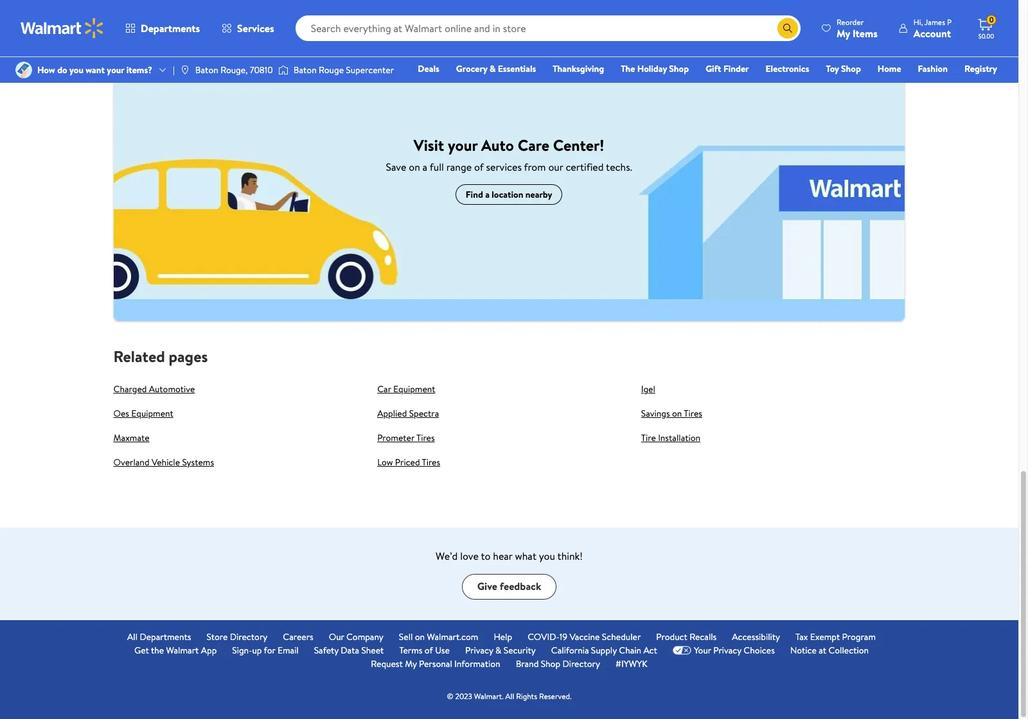 Task type: locate. For each thing, give the bounding box(es) containing it.
1 horizontal spatial  image
[[278, 64, 288, 76]]

0 vertical spatial on
[[409, 160, 420, 174]]

rights
[[516, 691, 537, 702]]

& inside "link"
[[490, 62, 496, 75]]

baton left rouge,
[[195, 64, 218, 76]]

on inside the visit your auto care center! save on a full range of services from our certified techs.
[[409, 160, 420, 174]]

on right sell
[[415, 631, 425, 644]]

0 $0.00
[[979, 14, 995, 40]]

charged automotive link
[[113, 383, 195, 396]]

shop right holiday
[[669, 62, 689, 75]]

1 horizontal spatial directory
[[563, 658, 600, 671]]

0 horizontal spatial equipment
[[131, 407, 173, 420]]

one debit link
[[893, 80, 948, 94]]

holiday
[[638, 62, 667, 75]]

shop right toy
[[842, 62, 861, 75]]

vehicle
[[152, 456, 180, 469]]

clear search field text image
[[762, 23, 773, 33]]

& down help
[[496, 645, 502, 657]]

sign-up for email link
[[232, 645, 299, 658]]

2 horizontal spatial shop
[[842, 62, 861, 75]]

0 vertical spatial a
[[423, 160, 428, 174]]

departments up the in the bottom left of the page
[[140, 631, 191, 644]]

gift finder link
[[700, 62, 755, 76]]

savings on tires
[[641, 407, 703, 420]]

maxmate
[[113, 432, 150, 445]]

1 vertical spatial all
[[506, 691, 514, 702]]

sheet
[[362, 645, 384, 657]]

0 vertical spatial departments
[[141, 21, 200, 35]]

 image left how on the left of the page
[[15, 62, 32, 78]]

low priced tires link
[[377, 456, 440, 469]]

$0.00
[[979, 31, 995, 40]]

tires up installation
[[684, 407, 703, 420]]

equipment
[[393, 383, 436, 396], [131, 407, 173, 420]]

0 horizontal spatial shop
[[541, 658, 561, 671]]

save
[[386, 160, 406, 174]]

igel link
[[641, 383, 656, 396]]

& for grocery
[[490, 62, 496, 75]]

shop for toy shop
[[842, 62, 861, 75]]

nearby
[[526, 188, 553, 201]]

tax exempt program link
[[796, 631, 876, 645]]

 image for how
[[15, 62, 32, 78]]

toy shop
[[826, 62, 861, 75]]

departments
[[141, 21, 200, 35], [140, 631, 191, 644]]

help
[[494, 631, 512, 644]]

1 vertical spatial my
[[405, 658, 417, 671]]

of inside 'terms of use' link
[[425, 645, 433, 657]]

my
[[837, 26, 851, 40], [405, 658, 417, 671]]

tires right priced
[[422, 456, 440, 469]]

on for savings on tires
[[672, 407, 682, 420]]

overland vehicle systems
[[113, 456, 214, 469]]

1 vertical spatial of
[[425, 645, 433, 657]]

2 vertical spatial tires
[[422, 456, 440, 469]]

walmart
[[166, 645, 199, 657]]

store directory link
[[207, 631, 268, 645]]

choices
[[744, 645, 775, 657]]

2023
[[455, 691, 472, 702]]

2 vertical spatial on
[[415, 631, 425, 644]]

directory up the sign-
[[230, 631, 268, 644]]

2 privacy from the left
[[714, 645, 742, 657]]

1 horizontal spatial you
[[539, 549, 555, 564]]

services
[[486, 160, 522, 174]]

brand
[[516, 658, 539, 671]]

0 vertical spatial &
[[490, 62, 496, 75]]

0 horizontal spatial a
[[423, 160, 428, 174]]

covid-19 vaccine scheduler link
[[528, 631, 641, 645]]

p
[[947, 16, 952, 27]]

0 horizontal spatial  image
[[15, 62, 32, 78]]

do
[[57, 64, 67, 76]]

your right want
[[107, 64, 124, 76]]

1 baton from the left
[[195, 64, 218, 76]]

©
[[447, 691, 454, 702]]

0 horizontal spatial your
[[107, 64, 124, 76]]

0 vertical spatial you
[[69, 64, 84, 76]]

equipment up applied spectra link
[[393, 383, 436, 396]]

maxmate link
[[113, 432, 150, 445]]

of left use
[[425, 645, 433, 657]]

oes equipment link
[[113, 407, 173, 420]]

exempt
[[811, 631, 840, 644]]

all up "get"
[[127, 631, 138, 644]]

1 vertical spatial tires
[[417, 432, 435, 445]]

1 vertical spatial your
[[448, 134, 478, 156]]

request my personal information link
[[371, 658, 501, 672]]

0 vertical spatial your
[[107, 64, 124, 76]]

a inside the visit your auto care center! save on a full range of services from our certified techs.
[[423, 160, 428, 174]]

low priced tires
[[377, 456, 440, 469]]

on for sell on walmart.com
[[415, 631, 425, 644]]

1 horizontal spatial baton
[[294, 64, 317, 76]]

0 horizontal spatial privacy
[[465, 645, 493, 657]]

 image
[[180, 65, 190, 75]]

shop
[[669, 62, 689, 75], [842, 62, 861, 75], [541, 658, 561, 671]]

1 horizontal spatial my
[[837, 26, 851, 40]]

a right 'find'
[[485, 188, 490, 201]]

baton left rouge
[[294, 64, 317, 76]]

tires for on
[[684, 407, 703, 420]]

grocery & essentials link
[[450, 62, 542, 76]]

 image right 70810
[[278, 64, 288, 76]]

1 horizontal spatial privacy
[[714, 645, 742, 657]]

2 baton from the left
[[294, 64, 317, 76]]

of inside the visit your auto care center! save on a full range of services from our certified techs.
[[474, 160, 484, 174]]

privacy up information
[[465, 645, 493, 657]]

give
[[477, 580, 498, 594]]

equipment down charged automotive link
[[131, 407, 173, 420]]

0 vertical spatial of
[[474, 160, 484, 174]]

all departments
[[127, 631, 191, 644]]

departments up |
[[141, 21, 200, 35]]

my down terms
[[405, 658, 417, 671]]

shop inside "link"
[[842, 62, 861, 75]]

0 horizontal spatial of
[[425, 645, 433, 657]]

shop right 'brand'
[[541, 658, 561, 671]]

the holiday shop
[[621, 62, 689, 75]]

pages
[[169, 346, 208, 367]]

registry
[[965, 62, 998, 75]]

privacy right "your"
[[714, 645, 742, 657]]

you right 'what'
[[539, 549, 555, 564]]

gift finder
[[706, 62, 749, 75]]

Search search field
[[295, 15, 801, 41]]

on right savings
[[672, 407, 682, 420]]

& right "grocery" at the left top
[[490, 62, 496, 75]]

1 vertical spatial on
[[672, 407, 682, 420]]

baton
[[195, 64, 218, 76], [294, 64, 317, 76]]

my inside 'notice at collection request my personal information'
[[405, 658, 417, 671]]

our company link
[[329, 631, 384, 645]]

1 vertical spatial a
[[485, 188, 490, 201]]

for
[[264, 645, 276, 657]]

applied
[[377, 407, 407, 420]]

shop for brand shop directory
[[541, 658, 561, 671]]

accessibility
[[732, 631, 780, 644]]

0 vertical spatial equipment
[[393, 383, 436, 396]]

account
[[914, 26, 951, 40]]

your privacy choices
[[694, 645, 775, 657]]

0 horizontal spatial all
[[127, 631, 138, 644]]

notice at collection link
[[791, 645, 869, 658]]

of
[[474, 160, 484, 174], [425, 645, 433, 657]]

on right save
[[409, 160, 420, 174]]

your up the range
[[448, 134, 478, 156]]

items?
[[126, 64, 152, 76]]

applied spectra link
[[377, 407, 439, 420]]

directory down "california"
[[563, 658, 600, 671]]

1 horizontal spatial of
[[474, 160, 484, 174]]

a left full
[[423, 160, 428, 174]]

& for privacy
[[496, 645, 502, 657]]

range
[[447, 160, 472, 174]]

Walmart Site-Wide search field
[[295, 15, 801, 41]]

app
[[201, 645, 217, 657]]

recalls
[[690, 631, 717, 644]]

my left items on the top
[[837, 26, 851, 40]]

safety data sheet
[[314, 645, 384, 657]]

sell on walmart.com
[[399, 631, 479, 644]]

tire installation link
[[641, 432, 701, 445]]

safety
[[314, 645, 339, 657]]

0 vertical spatial all
[[127, 631, 138, 644]]

1 vertical spatial departments
[[140, 631, 191, 644]]

you right do
[[69, 64, 84, 76]]

1 vertical spatial you
[[539, 549, 555, 564]]

our company
[[329, 631, 384, 644]]

1 horizontal spatial a
[[485, 188, 490, 201]]

electronics link
[[760, 62, 815, 76]]

from
[[524, 160, 546, 174]]

0 horizontal spatial my
[[405, 658, 417, 671]]

0 vertical spatial my
[[837, 26, 851, 40]]

1 horizontal spatial your
[[448, 134, 478, 156]]

0 horizontal spatial directory
[[230, 631, 268, 644]]

tires down spectra
[[417, 432, 435, 445]]

privacy choices icon image
[[673, 647, 692, 656]]

of right the range
[[474, 160, 484, 174]]

1 vertical spatial equipment
[[131, 407, 173, 420]]

#iywyk
[[616, 658, 648, 671]]

1 vertical spatial &
[[496, 645, 502, 657]]

walmart.
[[474, 691, 504, 702]]

charged
[[113, 383, 147, 396]]

1 privacy from the left
[[465, 645, 493, 657]]

equipment for oes equipment
[[131, 407, 173, 420]]

 image
[[15, 62, 32, 78], [278, 64, 288, 76]]

my inside 'reorder my items'
[[837, 26, 851, 40]]

james
[[925, 16, 946, 27]]

at
[[819, 645, 827, 657]]

our
[[329, 631, 344, 644]]

techs.
[[606, 160, 632, 174]]

to
[[481, 549, 491, 564]]

0 vertical spatial tires
[[684, 407, 703, 420]]

sell on walmart.com link
[[399, 631, 479, 645]]

baton rouge supercenter
[[294, 64, 394, 76]]

all left rights
[[506, 691, 514, 702]]

1 horizontal spatial equipment
[[393, 383, 436, 396]]

full
[[430, 160, 444, 174]]

gift
[[706, 62, 722, 75]]

0 horizontal spatial baton
[[195, 64, 218, 76]]



Task type: vqa. For each thing, say whether or not it's contained in the screenshot.
Kids' associated with Kids' Sports & Outdoor Play
no



Task type: describe. For each thing, give the bounding box(es) containing it.
oes
[[113, 407, 129, 420]]

prometer tires
[[377, 432, 435, 445]]

related pages
[[113, 346, 208, 367]]

tax exempt program get the walmart app
[[134, 631, 876, 657]]

sell
[[399, 631, 413, 644]]

auto
[[481, 134, 514, 156]]

email
[[278, 645, 299, 657]]

brand shop directory
[[516, 658, 600, 671]]

spectra
[[409, 407, 439, 420]]

© 2023 walmart. all rights reserved.
[[447, 691, 572, 702]]

collection
[[829, 645, 869, 657]]

systems
[[182, 456, 214, 469]]

installation
[[658, 432, 701, 445]]

all departments link
[[127, 631, 191, 645]]

sign-
[[232, 645, 252, 657]]

thanksgiving link
[[547, 62, 610, 76]]

fashion link
[[913, 62, 954, 76]]

get
[[134, 645, 149, 657]]

program
[[842, 631, 876, 644]]

want
[[86, 64, 105, 76]]

love
[[460, 549, 479, 564]]

grocery
[[456, 62, 488, 75]]

electronics
[[766, 62, 810, 75]]

your inside the visit your auto care center! save on a full range of services from our certified techs.
[[448, 134, 478, 156]]

supercenter
[[346, 64, 394, 76]]

supply
[[591, 645, 617, 657]]

hi,
[[914, 16, 923, 27]]

search icon image
[[783, 23, 793, 33]]

applied spectra
[[377, 407, 439, 420]]

find a location nearby
[[466, 188, 553, 201]]

1 horizontal spatial shop
[[669, 62, 689, 75]]

thanksgiving
[[553, 62, 604, 75]]

baton for baton rouge supercenter
[[294, 64, 317, 76]]

california
[[551, 645, 589, 657]]

your
[[694, 645, 712, 657]]

scheduler
[[602, 631, 641, 644]]

car
[[377, 383, 391, 396]]

0
[[990, 14, 994, 25]]

overland vehicle systems link
[[113, 456, 214, 469]]

deals link
[[412, 62, 445, 76]]

get the walmart app link
[[134, 645, 217, 658]]

tax
[[796, 631, 808, 644]]

70810
[[250, 64, 273, 76]]

car equipment link
[[377, 383, 436, 396]]

california supply chain act link
[[551, 645, 658, 658]]

walmart image
[[21, 18, 104, 39]]

essentials
[[498, 62, 536, 75]]

baton for baton rouge, 70810
[[195, 64, 218, 76]]

tires for priced
[[422, 456, 440, 469]]

terms of use
[[399, 645, 450, 657]]

departments inside popup button
[[141, 21, 200, 35]]

covid-19 vaccine scheduler
[[528, 631, 641, 644]]

what
[[515, 549, 537, 564]]

up
[[252, 645, 262, 657]]

company
[[346, 631, 384, 644]]

safety data sheet link
[[314, 645, 384, 658]]

request
[[371, 658, 403, 671]]

walmart+
[[959, 80, 998, 93]]

services
[[237, 21, 274, 35]]

our
[[549, 160, 564, 174]]

|
[[173, 64, 175, 76]]

tire installation
[[641, 432, 701, 445]]

notice
[[791, 645, 817, 657]]

find a location nearby link
[[456, 184, 563, 205]]

brand shop directory link
[[516, 658, 600, 672]]

services button
[[211, 13, 285, 44]]

the
[[151, 645, 164, 657]]

reorder
[[837, 16, 864, 27]]

1 vertical spatial directory
[[563, 658, 600, 671]]

fashion
[[918, 62, 948, 75]]

car equipment
[[377, 383, 436, 396]]

0 vertical spatial directory
[[230, 631, 268, 644]]

help link
[[494, 631, 512, 645]]

reorder my items
[[837, 16, 878, 40]]

careers
[[283, 631, 314, 644]]

charged automotive
[[113, 383, 195, 396]]

toy
[[826, 62, 839, 75]]

privacy & security link
[[465, 645, 536, 658]]

hear
[[493, 549, 513, 564]]

walmart+ link
[[954, 80, 1003, 94]]

toy shop link
[[821, 62, 867, 76]]

give feedback button
[[462, 574, 557, 600]]

0 horizontal spatial you
[[69, 64, 84, 76]]

 image for baton
[[278, 64, 288, 76]]

home
[[878, 62, 902, 75]]

home link
[[872, 62, 907, 76]]

one
[[899, 80, 918, 93]]

information
[[455, 658, 501, 671]]

your privacy choices link
[[673, 645, 775, 658]]

equipment for car equipment
[[393, 383, 436, 396]]

the
[[621, 62, 635, 75]]

act
[[644, 645, 658, 657]]

1 horizontal spatial all
[[506, 691, 514, 702]]

product recalls link
[[657, 631, 717, 645]]

registry link
[[959, 62, 1003, 76]]

accessibility link
[[732, 631, 780, 645]]

visit your auto care center! save on a full range of services from our certified techs.
[[386, 134, 632, 174]]



